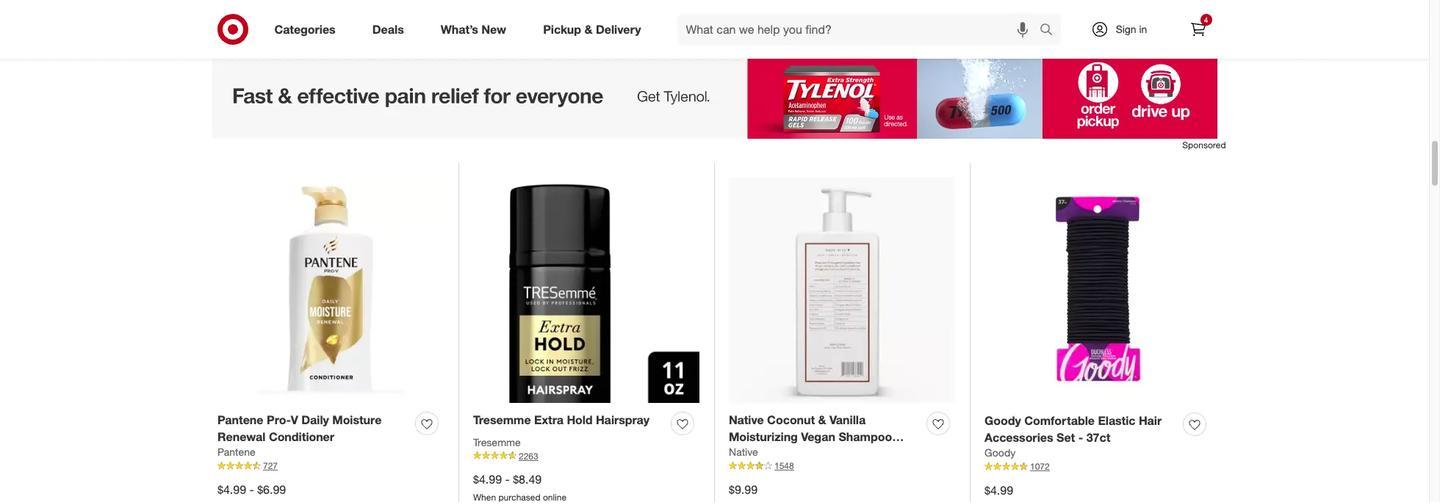 Task type: locate. For each thing, give the bounding box(es) containing it.
search button
[[1033, 13, 1069, 49]]

native coconut & vanilla moisturizing vegan shampoo sulfate, paraben and silicone free - 16.5 fl oz
[[729, 413, 921, 478]]

1 horizontal spatial pick it up
[[736, 19, 775, 30]]

3 it from the left
[[1012, 19, 1018, 30]]

-
[[1079, 431, 1084, 445], [729, 463, 734, 478], [505, 473, 510, 487], [250, 483, 254, 497]]

$6.99
[[257, 483, 286, 497]]

0 horizontal spatial pick
[[224, 19, 242, 30]]

goody up accessories
[[985, 414, 1022, 428]]

3 pick it up from the left
[[992, 19, 1031, 30]]

3 pick from the left
[[992, 19, 1010, 30]]

hold
[[567, 413, 593, 428]]

2 horizontal spatial it
[[1012, 19, 1018, 30]]

1 pick it up from the left
[[224, 19, 263, 30]]

2 pick from the left
[[736, 19, 754, 30]]

pantene inside "pantene pro-v daily moisture renewal conditioner"
[[218, 413, 264, 428]]

delivery
[[596, 22, 641, 36]]

up for 1st pick it up button from left
[[253, 19, 263, 30]]

- inside goody comfortable elastic hair accessories set - 37ct
[[1079, 431, 1084, 445]]

1 vertical spatial pantene
[[218, 447, 256, 459]]

$4.99 - $6.99
[[218, 483, 286, 497]]

vegan
[[802, 430, 836, 445]]

1548
[[775, 461, 795, 472]]

4
[[1205, 15, 1209, 24]]

& up vegan
[[819, 413, 827, 428]]

2 it from the left
[[757, 19, 762, 30]]

1 horizontal spatial pick
[[736, 19, 754, 30]]

deals link
[[360, 13, 423, 46]]

native for native coconut & vanilla moisturizing vegan shampoo sulfate, paraben and silicone free - 16.5 fl oz
[[729, 413, 764, 428]]

0 horizontal spatial pick it up
[[224, 19, 263, 30]]

0 vertical spatial pantene
[[218, 413, 264, 428]]

pantene for pantene
[[218, 447, 256, 459]]

hair
[[1140, 414, 1162, 428]]

tresemme up 2263
[[473, 437, 521, 449]]

pantene pro-v daily moisture renewal conditioner link
[[218, 412, 409, 446]]

pantene link
[[218, 446, 256, 461]]

1 horizontal spatial it
[[757, 19, 762, 30]]

hairspray
[[596, 413, 650, 428]]

1 tresemme from the top
[[473, 413, 531, 428]]

1 horizontal spatial pick it up button
[[729, 13, 782, 36]]

1 horizontal spatial up
[[764, 19, 775, 30]]

- left "$8.49"
[[505, 473, 510, 487]]

paraben
[[775, 447, 821, 461]]

moisturizing
[[729, 430, 798, 445]]

to
[[499, 19, 508, 30]]

categories
[[275, 22, 336, 36]]

0 horizontal spatial it
[[245, 19, 250, 30]]

goody down accessories
[[985, 447, 1016, 460]]

- right set at the bottom right
[[1079, 431, 1084, 445]]

new
[[482, 22, 507, 36]]

goody
[[985, 414, 1022, 428], [985, 447, 1016, 460]]

0 horizontal spatial pick it up button
[[218, 13, 270, 36]]

$4.99
[[473, 473, 502, 487], [218, 483, 246, 497], [985, 483, 1014, 498]]

0 horizontal spatial $4.99
[[218, 483, 246, 497]]

free
[[896, 447, 921, 461]]

1 vertical spatial goody
[[985, 447, 1016, 460]]

1 vertical spatial sponsored
[[1183, 139, 1227, 150]]

it
[[245, 19, 250, 30], [757, 19, 762, 30], [1012, 19, 1018, 30]]

up for 2nd pick it up button
[[764, 19, 775, 30]]

2 horizontal spatial $4.99
[[985, 483, 1014, 498]]

comfortable
[[1025, 414, 1095, 428]]

pick it up button
[[218, 13, 270, 36], [729, 13, 782, 36], [985, 13, 1037, 36]]

$8.49
[[513, 473, 542, 487]]

2 native from the top
[[729, 447, 758, 459]]

727 link
[[218, 461, 444, 473]]

coconut
[[768, 413, 815, 428]]

2 horizontal spatial pick it up button
[[985, 13, 1037, 36]]

1 vertical spatial native
[[729, 447, 758, 459]]

native up 16.5
[[729, 447, 758, 459]]

deals
[[373, 22, 404, 36]]

1 pantene from the top
[[218, 413, 264, 428]]

0 horizontal spatial up
[[253, 19, 263, 30]]

set
[[1057, 431, 1076, 445]]

2 goody from the top
[[985, 447, 1016, 460]]

$4.99 down pantene link
[[218, 483, 246, 497]]

pantene
[[218, 413, 264, 428], [218, 447, 256, 459]]

2 horizontal spatial up
[[1020, 19, 1031, 30]]

- inside "native coconut & vanilla moisturizing vegan shampoo sulfate, paraben and silicone free - 16.5 fl oz"
[[729, 463, 734, 478]]

1072
[[1031, 462, 1050, 473]]

pick for 2nd pick it up button
[[736, 19, 754, 30]]

1072 link
[[985, 461, 1212, 474]]

1 pick from the left
[[224, 19, 242, 30]]

& right pickup
[[585, 22, 593, 36]]

0 vertical spatial tresemme
[[473, 413, 531, 428]]

2 horizontal spatial pick
[[992, 19, 1010, 30]]

native coconut & vanilla moisturizing vegan shampoo sulfate, paraben and silicone free - 16.5 fl oz image
[[729, 177, 956, 404], [729, 177, 956, 404]]

pantene up renewal
[[218, 413, 264, 428]]

&
[[585, 22, 593, 36], [819, 413, 827, 428]]

tresemme
[[473, 413, 531, 428], [473, 437, 521, 449]]

what's new link
[[428, 13, 525, 46]]

$4.99 down goody "link"
[[985, 483, 1014, 498]]

tresemme up tresemme link in the left bottom of the page
[[473, 413, 531, 428]]

pantene pro-v daily moisture renewal conditioner
[[218, 413, 382, 445]]

pick
[[224, 19, 242, 30], [736, 19, 754, 30], [992, 19, 1010, 30]]

vanilla
[[830, 413, 866, 428]]

pickup & delivery
[[543, 22, 641, 36]]

pro-
[[267, 413, 291, 428]]

pick for 1st pick it up button from left
[[224, 19, 242, 30]]

1 pick it up button from the left
[[218, 13, 270, 36]]

2 up from the left
[[764, 19, 775, 30]]

1 native from the top
[[729, 413, 764, 428]]

goody link
[[985, 447, 1016, 461]]

1 up from the left
[[253, 19, 263, 30]]

goody inside goody comfortable elastic hair accessories set - 37ct
[[985, 414, 1022, 428]]

goody comfortable elastic hair accessories set - 37ct image
[[985, 177, 1212, 405], [985, 177, 1212, 405]]

native up moisturizing
[[729, 413, 764, 428]]

v
[[291, 413, 298, 428]]

2 horizontal spatial pick it up
[[992, 19, 1031, 30]]

1 goody from the top
[[985, 414, 1022, 428]]

pick it up
[[224, 19, 263, 30], [736, 19, 775, 30], [992, 19, 1031, 30]]

add to cart
[[480, 19, 527, 30]]

- left 16.5
[[729, 463, 734, 478]]

tresemme extra hold hairspray image
[[473, 177, 700, 404], [473, 177, 700, 404]]

up
[[253, 19, 263, 30], [764, 19, 775, 30], [1020, 19, 1031, 30]]

0 vertical spatial goody
[[985, 414, 1022, 428]]

sign in link
[[1079, 13, 1171, 46]]

renewal
[[218, 430, 266, 445]]

sign
[[1116, 23, 1137, 35]]

search
[[1033, 23, 1069, 38]]

2 pantene from the top
[[218, 447, 256, 459]]

native inside "native coconut & vanilla moisturizing vegan shampoo sulfate, paraben and silicone free - 16.5 fl oz"
[[729, 413, 764, 428]]

2 tresemme from the top
[[473, 437, 521, 449]]

$4.99 down tresemme link in the left bottom of the page
[[473, 473, 502, 487]]

0 vertical spatial native
[[729, 413, 764, 428]]

sponsored
[[1174, 28, 1218, 39], [1183, 139, 1227, 150]]

1 horizontal spatial &
[[819, 413, 827, 428]]

up for third pick it up button from left
[[1020, 19, 1031, 30]]

native
[[729, 413, 764, 428], [729, 447, 758, 459]]

& inside "native coconut & vanilla moisturizing vegan shampoo sulfate, paraben and silicone free - 16.5 fl oz"
[[819, 413, 827, 428]]

1 vertical spatial &
[[819, 413, 827, 428]]

goody comfortable elastic hair accessories set - 37ct
[[985, 414, 1162, 445]]

0 horizontal spatial &
[[585, 22, 593, 36]]

pantene pro-v daily moisture renewal conditioner image
[[218, 177, 444, 404], [218, 177, 444, 404]]

extra
[[535, 413, 564, 428]]

3 up from the left
[[1020, 19, 1031, 30]]

1 vertical spatial tresemme
[[473, 437, 521, 449]]

shampoo
[[839, 430, 893, 445]]

1 horizontal spatial $4.99
[[473, 473, 502, 487]]

goody for goody
[[985, 447, 1016, 460]]

pantene down renewal
[[218, 447, 256, 459]]



Task type: describe. For each thing, give the bounding box(es) containing it.
pickup
[[543, 22, 582, 36]]

0 vertical spatial &
[[585, 22, 593, 36]]

3 pick it up button from the left
[[985, 13, 1037, 36]]

elastic
[[1099, 414, 1136, 428]]

accessories
[[985, 431, 1054, 445]]

tresemme for tresemme
[[473, 437, 521, 449]]

727
[[263, 461, 278, 472]]

in
[[1140, 23, 1148, 35]]

and
[[825, 447, 846, 461]]

4 link
[[1183, 13, 1215, 46]]

native coconut & vanilla moisturizing vegan shampoo sulfate, paraben and silicone free - 16.5 fl oz link
[[729, 412, 921, 478]]

add to cart button
[[473, 13, 534, 36]]

- left '$6.99'
[[250, 483, 254, 497]]

$4.99 for $4.99 - $8.49
[[473, 473, 502, 487]]

$4.99 for $4.99 - $6.99
[[218, 483, 246, 497]]

categories link
[[262, 13, 354, 46]]

cart
[[510, 19, 527, 30]]

moisture
[[333, 413, 382, 428]]

goody comfortable elastic hair accessories set - 37ct link
[[985, 413, 1178, 447]]

What can we help you find? suggestions appear below search field
[[678, 13, 1044, 46]]

1548 link
[[729, 461, 956, 473]]

tresemme link
[[473, 436, 521, 450]]

tresemme extra hold hairspray
[[473, 413, 650, 428]]

2 pick it up button from the left
[[729, 13, 782, 36]]

advertisement region
[[203, 55, 1227, 139]]

2 pick it up from the left
[[736, 19, 775, 30]]

silicone
[[849, 447, 893, 461]]

$4.99 - $8.49
[[473, 473, 542, 487]]

37ct
[[1087, 431, 1111, 445]]

2263
[[519, 451, 539, 462]]

daily
[[302, 413, 329, 428]]

native for native
[[729, 447, 758, 459]]

0 vertical spatial sponsored
[[1174, 28, 1218, 39]]

conditioner
[[269, 430, 335, 445]]

goody for goody comfortable elastic hair accessories set - 37ct
[[985, 414, 1022, 428]]

16.5
[[737, 463, 760, 478]]

2263 link
[[473, 450, 700, 463]]

tresemme for tresemme extra hold hairspray
[[473, 413, 531, 428]]

$9.99
[[729, 483, 758, 497]]

sulfate,
[[729, 447, 771, 461]]

what's new
[[441, 22, 507, 36]]

fl
[[764, 463, 770, 478]]

pick for third pick it up button from left
[[992, 19, 1010, 30]]

pantene for pantene pro-v daily moisture renewal conditioner
[[218, 413, 264, 428]]

1 it from the left
[[245, 19, 250, 30]]

sign in
[[1116, 23, 1148, 35]]

what's
[[441, 22, 479, 36]]

native link
[[729, 446, 758, 461]]

add
[[480, 19, 497, 30]]

pickup & delivery link
[[531, 13, 660, 46]]

tresemme extra hold hairspray link
[[473, 412, 650, 429]]

oz
[[774, 463, 787, 478]]



Task type: vqa. For each thing, say whether or not it's contained in the screenshot.


